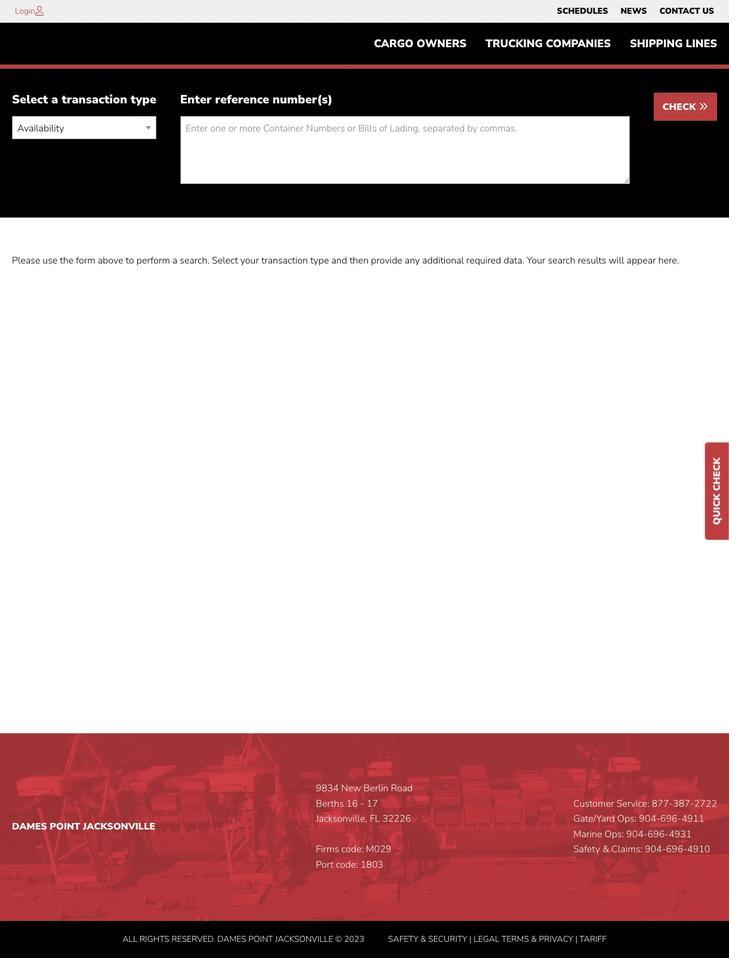 Task type: describe. For each thing, give the bounding box(es) containing it.
perform
[[137, 254, 170, 267]]

appear
[[627, 254, 657, 267]]

and
[[332, 254, 348, 267]]

security
[[429, 933, 468, 945]]

login
[[15, 5, 35, 17]]

0 vertical spatial dames
[[12, 820, 47, 833]]

legal
[[474, 933, 500, 945]]

angle double right image
[[699, 102, 709, 111]]

news
[[621, 5, 648, 17]]

shipping lines link
[[621, 32, 727, 56]]

use
[[43, 254, 58, 267]]

4911
[[682, 812, 705, 826]]

quick check
[[711, 457, 724, 525]]

1 vertical spatial ops:
[[605, 828, 625, 841]]

1 | from the left
[[470, 933, 472, 945]]

menu bar containing cargo owners
[[365, 32, 727, 56]]

provide
[[371, 254, 403, 267]]

schedules
[[558, 5, 609, 17]]

dames point jacksonville
[[12, 820, 155, 833]]

0 horizontal spatial jacksonville
[[83, 820, 155, 833]]

1 horizontal spatial &
[[532, 933, 537, 945]]

enter reference number(s)
[[180, 92, 333, 108]]

reserved.
[[172, 933, 215, 945]]

& inside customer service: 877-387-2722 gate/yard ops: 904-696-4911 marine ops: 904-696-4931 safety & claims: 904-696-4910
[[603, 843, 610, 856]]

1 vertical spatial type
[[311, 254, 329, 267]]

0 vertical spatial 904-
[[640, 812, 661, 826]]

trucking companies
[[486, 37, 611, 51]]

claims:
[[612, 843, 643, 856]]

your
[[241, 254, 259, 267]]

new
[[342, 782, 362, 795]]

387-
[[674, 797, 695, 810]]

above
[[98, 254, 123, 267]]

cargo owners link
[[365, 32, 477, 56]]

0 vertical spatial point
[[50, 820, 80, 833]]

berths
[[316, 797, 344, 810]]

gate/yard
[[574, 812, 616, 826]]

terms
[[502, 933, 530, 945]]

lines
[[687, 37, 718, 51]]

safety inside customer service: 877-387-2722 gate/yard ops: 904-696-4911 marine ops: 904-696-4931 safety & claims: 904-696-4910
[[574, 843, 601, 856]]

number(s)
[[273, 92, 333, 108]]

additional
[[423, 254, 464, 267]]

1 vertical spatial 696-
[[648, 828, 669, 841]]

search
[[548, 254, 576, 267]]

1 vertical spatial jacksonville
[[275, 933, 334, 945]]

schedules link
[[558, 3, 609, 20]]

quick check link
[[706, 442, 730, 540]]

1 vertical spatial transaction
[[262, 254, 308, 267]]

trucking companies link
[[477, 32, 621, 56]]

jacksonville,
[[316, 812, 368, 826]]

0 horizontal spatial &
[[421, 933, 427, 945]]

2023
[[345, 933, 365, 945]]

rights
[[140, 933, 170, 945]]

32226
[[383, 812, 411, 826]]

menu bar containing schedules
[[551, 3, 721, 20]]

firms
[[316, 843, 339, 856]]

shipping lines
[[631, 37, 718, 51]]

9834
[[316, 782, 339, 795]]

your
[[527, 254, 546, 267]]

all rights reserved. dames point jacksonville © 2023
[[123, 933, 365, 945]]

fl
[[370, 812, 380, 826]]

17
[[367, 797, 378, 810]]

all
[[123, 933, 138, 945]]

us
[[703, 5, 715, 17]]

tariff link
[[580, 933, 607, 945]]

firms code:  m029 port code:  1803
[[316, 843, 392, 871]]

results
[[578, 254, 607, 267]]

please
[[12, 254, 40, 267]]

owners
[[417, 37, 467, 51]]

here.
[[659, 254, 680, 267]]

contact
[[660, 5, 701, 17]]

0 vertical spatial code:
[[342, 843, 364, 856]]

safety & security | legal terms & privacy | tariff
[[389, 933, 607, 945]]

safety & security link
[[389, 933, 468, 945]]

customer service: 877-387-2722 gate/yard ops: 904-696-4911 marine ops: 904-696-4931 safety & claims: 904-696-4910
[[574, 797, 718, 856]]

©
[[336, 933, 342, 945]]

Enter reference number(s) text field
[[180, 116, 630, 184]]



Task type: locate. For each thing, give the bounding box(es) containing it.
quick
[[711, 493, 724, 525]]

menu bar
[[551, 3, 721, 20], [365, 32, 727, 56]]

1 horizontal spatial select
[[212, 254, 238, 267]]

code: up 1803
[[342, 843, 364, 856]]

select a transaction type
[[12, 92, 156, 108]]

0 horizontal spatial |
[[470, 933, 472, 945]]

0 vertical spatial menu bar
[[551, 3, 721, 20]]

ops: down service:
[[618, 812, 637, 826]]

0 horizontal spatial safety
[[389, 933, 419, 945]]

companies
[[546, 37, 611, 51]]

the
[[60, 254, 74, 267]]

1 vertical spatial check
[[711, 457, 724, 491]]

0 horizontal spatial select
[[12, 92, 48, 108]]

9834 new berlin road berths 16 - 17 jacksonville, fl 32226
[[316, 782, 413, 826]]

data.
[[504, 254, 525, 267]]

m029
[[366, 843, 392, 856]]

1 vertical spatial point
[[249, 933, 273, 945]]

2 vertical spatial 904-
[[645, 843, 667, 856]]

1 vertical spatial a
[[173, 254, 178, 267]]

1 horizontal spatial transaction
[[262, 254, 308, 267]]

1 horizontal spatial safety
[[574, 843, 601, 856]]

dames
[[12, 820, 47, 833], [218, 933, 247, 945]]

form
[[76, 254, 95, 267]]

legal terms & privacy link
[[474, 933, 574, 945]]

trucking
[[486, 37, 543, 51]]

4910
[[688, 843, 711, 856]]

0 vertical spatial ops:
[[618, 812, 637, 826]]

code: right port
[[336, 858, 358, 871]]

2 vertical spatial 696-
[[667, 843, 688, 856]]

safety
[[574, 843, 601, 856], [389, 933, 419, 945]]

marine
[[574, 828, 603, 841]]

safety left security at bottom right
[[389, 933, 419, 945]]

0 vertical spatial select
[[12, 92, 48, 108]]

then
[[350, 254, 369, 267]]

login link
[[15, 5, 35, 17]]

check inside quick check link
[[711, 457, 724, 491]]

2722
[[695, 797, 718, 810]]

2 horizontal spatial &
[[603, 843, 610, 856]]

| left legal
[[470, 933, 472, 945]]

any
[[405, 254, 420, 267]]

904-
[[640, 812, 661, 826], [627, 828, 648, 841], [645, 843, 667, 856]]

0 vertical spatial a
[[51, 92, 58, 108]]

required
[[467, 254, 502, 267]]

please use the form above to perform a search. select your transaction type and then provide any additional required data. your search results will appear here.
[[12, 254, 680, 267]]

1 vertical spatial dames
[[218, 933, 247, 945]]

904- down 877-
[[640, 812, 661, 826]]

1803
[[361, 858, 384, 871]]

0 vertical spatial type
[[131, 92, 156, 108]]

ops:
[[618, 812, 637, 826], [605, 828, 625, 841]]

privacy
[[539, 933, 574, 945]]

& left security at bottom right
[[421, 933, 427, 945]]

type left enter
[[131, 92, 156, 108]]

footer containing 9834 new berlin road
[[0, 733, 730, 958]]

1 vertical spatial select
[[212, 254, 238, 267]]

reference
[[215, 92, 269, 108]]

1 horizontal spatial |
[[576, 933, 578, 945]]

0 horizontal spatial check
[[663, 101, 699, 114]]

0 horizontal spatial dames
[[12, 820, 47, 833]]

road
[[391, 782, 413, 795]]

0 vertical spatial safety
[[574, 843, 601, 856]]

user image
[[35, 6, 44, 16]]

1 horizontal spatial dames
[[218, 933, 247, 945]]

-
[[361, 797, 365, 810]]

shipping
[[631, 37, 683, 51]]

check
[[663, 101, 699, 114], [711, 457, 724, 491]]

tariff
[[580, 933, 607, 945]]

to
[[126, 254, 134, 267]]

a
[[51, 92, 58, 108], [173, 254, 178, 267]]

search.
[[180, 254, 210, 267]]

jacksonville
[[83, 820, 155, 833], [275, 933, 334, 945]]

news link
[[621, 3, 648, 20]]

& right terms at the bottom right of the page
[[532, 933, 537, 945]]

transaction
[[62, 92, 127, 108], [262, 254, 308, 267]]

enter
[[180, 92, 212, 108]]

ops: up claims:
[[605, 828, 625, 841]]

696-
[[661, 812, 682, 826], [648, 828, 669, 841], [667, 843, 688, 856]]

0 vertical spatial jacksonville
[[83, 820, 155, 833]]

berlin
[[364, 782, 389, 795]]

type
[[131, 92, 156, 108], [311, 254, 329, 267]]

1 horizontal spatial jacksonville
[[275, 933, 334, 945]]

904- up claims:
[[627, 828, 648, 841]]

1 horizontal spatial point
[[249, 933, 273, 945]]

menu bar down schedules link on the right top of page
[[365, 32, 727, 56]]

contact us
[[660, 5, 715, 17]]

1 vertical spatial code:
[[336, 858, 358, 871]]

1 vertical spatial 904-
[[627, 828, 648, 841]]

1 vertical spatial menu bar
[[365, 32, 727, 56]]

select
[[12, 92, 48, 108], [212, 254, 238, 267]]

cargo owners
[[374, 37, 467, 51]]

0 horizontal spatial transaction
[[62, 92, 127, 108]]

|
[[470, 933, 472, 945], [576, 933, 578, 945]]

0 horizontal spatial a
[[51, 92, 58, 108]]

contact us link
[[660, 3, 715, 20]]

877-
[[652, 797, 674, 810]]

cargo
[[374, 37, 414, 51]]

footer
[[0, 733, 730, 958]]

904- right claims:
[[645, 843, 667, 856]]

check button
[[654, 93, 718, 121]]

| left tariff
[[576, 933, 578, 945]]

check inside button
[[663, 101, 699, 114]]

customer
[[574, 797, 615, 810]]

2 | from the left
[[576, 933, 578, 945]]

0 vertical spatial check
[[663, 101, 699, 114]]

0 vertical spatial 696-
[[661, 812, 682, 826]]

& left claims:
[[603, 843, 610, 856]]

0 horizontal spatial type
[[131, 92, 156, 108]]

1 horizontal spatial check
[[711, 457, 724, 491]]

safety down the marine
[[574, 843, 601, 856]]

4931
[[669, 828, 692, 841]]

menu bar up shipping
[[551, 3, 721, 20]]

0 horizontal spatial point
[[50, 820, 80, 833]]

will
[[609, 254, 625, 267]]

service:
[[617, 797, 650, 810]]

0 vertical spatial transaction
[[62, 92, 127, 108]]

16
[[347, 797, 358, 810]]

1 vertical spatial safety
[[389, 933, 419, 945]]

&
[[603, 843, 610, 856], [421, 933, 427, 945], [532, 933, 537, 945]]

port
[[316, 858, 334, 871]]

1 horizontal spatial type
[[311, 254, 329, 267]]

type left and
[[311, 254, 329, 267]]

1 horizontal spatial a
[[173, 254, 178, 267]]



